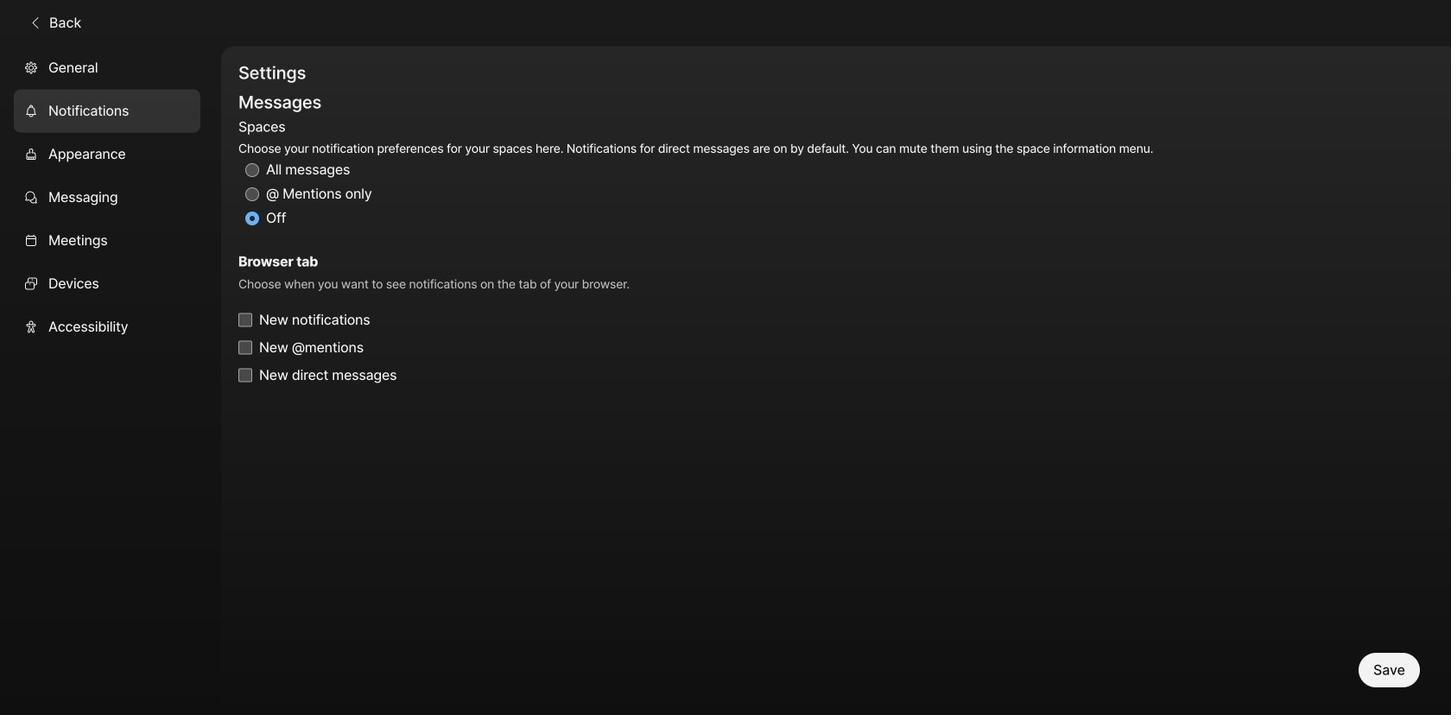 Task type: describe. For each thing, give the bounding box(es) containing it.
Off radio
[[245, 211, 259, 225]]

appearance tab
[[14, 133, 200, 176]]

notifications tab
[[14, 89, 200, 133]]

general tab
[[14, 46, 200, 89]]

meetings tab
[[14, 219, 200, 262]]

@ Mentions only radio
[[245, 187, 259, 201]]

accessibility tab
[[14, 305, 200, 348]]



Task type: locate. For each thing, give the bounding box(es) containing it.
option group
[[238, 115, 1153, 231]]

settings navigation
[[0, 46, 221, 715]]

devices tab
[[14, 262, 200, 305]]

messaging tab
[[14, 176, 200, 219]]

All messages radio
[[245, 163, 259, 177]]



Task type: vqa. For each thing, say whether or not it's contained in the screenshot.
third list item from the top of the page
no



